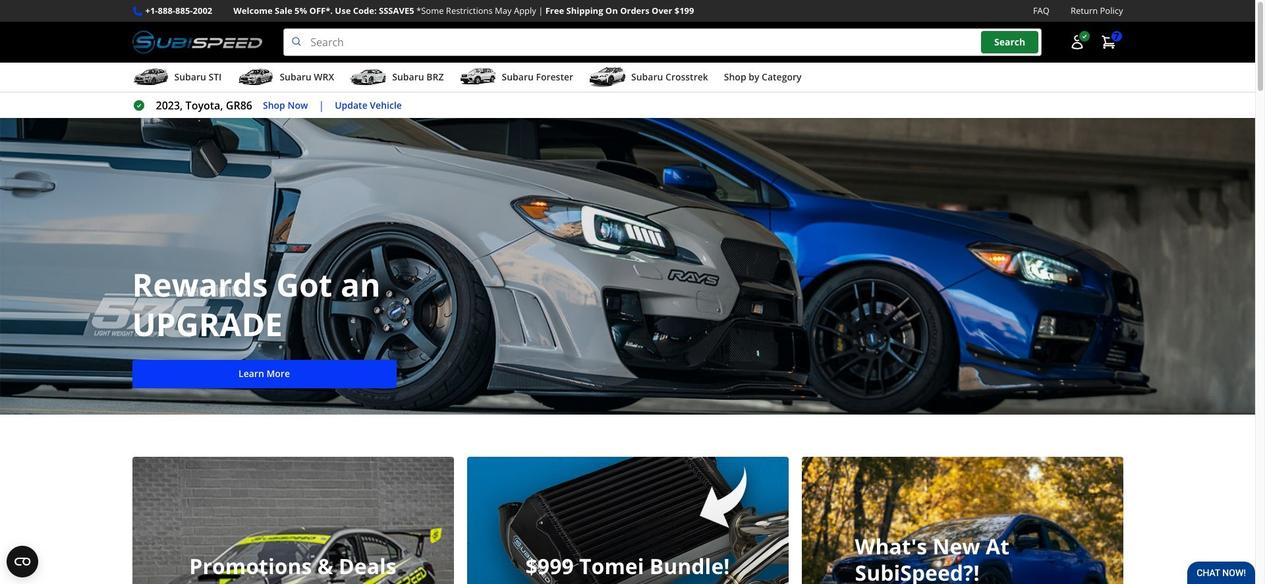 Task type: locate. For each thing, give the bounding box(es) containing it.
open widget image
[[7, 546, 38, 578]]

button image
[[1070, 34, 1086, 50]]

rewards program image
[[0, 118, 1256, 415]]

a subaru brz thumbnail image image
[[350, 67, 387, 87]]

coilovers image
[[467, 457, 789, 584]]

a subaru forester thumbnail image image
[[460, 67, 497, 87]]

subispeed logo image
[[132, 28, 263, 56]]

a subaru crosstrek thumbnail image image
[[589, 67, 626, 87]]

deals image
[[132, 457, 454, 584]]



Task type: describe. For each thing, give the bounding box(es) containing it.
a subaru sti thumbnail image image
[[132, 67, 169, 87]]

earn rewards image
[[802, 457, 1124, 584]]

a subaru wrx thumbnail image image
[[238, 67, 275, 87]]

search input field
[[284, 28, 1042, 56]]



Task type: vqa. For each thing, say whether or not it's contained in the screenshot.
right drive
no



